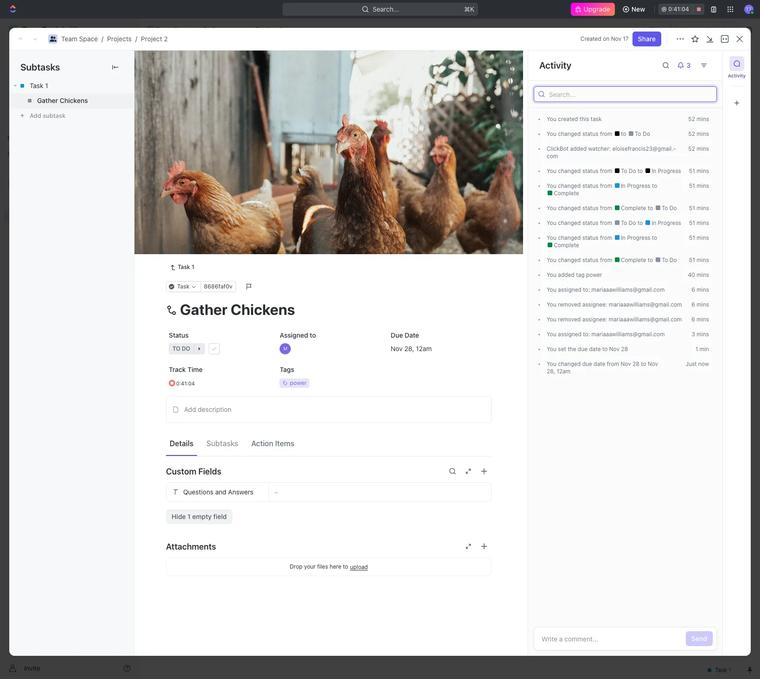 Task type: locate. For each thing, give the bounding box(es) containing it.
change cover
[[444, 239, 486, 247]]

1 inside task sidebar content section
[[696, 346, 699, 353]]

automations button
[[677, 23, 725, 37]]

1 you removed assignee: mariaaawilliams@gmail.com from the top
[[547, 301, 683, 308]]

share button down new
[[644, 22, 672, 37]]

tag
[[577, 272, 585, 279]]

to:
[[584, 286, 591, 293], [584, 331, 591, 338]]

upgrade
[[584, 5, 611, 13]]

share for share "button" below new
[[649, 26, 667, 33]]

user group image left team space
[[148, 27, 153, 32]]

, down date
[[413, 345, 415, 353]]

user group image
[[148, 27, 153, 32], [10, 182, 16, 188]]

0 vertical spatial hide
[[651, 86, 665, 94]]

1 horizontal spatial ,
[[554, 368, 556, 375]]

to inside drop your files here to upload
[[343, 564, 349, 571]]

9 you from the top
[[547, 272, 557, 279]]

task
[[708, 59, 722, 67], [30, 82, 43, 90], [262, 131, 274, 138], [187, 161, 201, 169], [187, 178, 201, 185], [201, 193, 215, 201], [178, 264, 190, 271], [177, 283, 190, 290]]

assignees
[[387, 109, 414, 116]]

add task up customize
[[694, 59, 722, 67]]

15 you from the top
[[547, 361, 557, 368]]

do
[[643, 130, 651, 137], [629, 168, 637, 175], [670, 205, 678, 212], [182, 220, 190, 227], [629, 220, 637, 227], [670, 257, 678, 264], [182, 346, 190, 352]]

0 vertical spatial project 2
[[256, 26, 284, 33]]

you assigned to: mariaaawilliams@gmail.com up you set the due date to nov 28
[[547, 331, 666, 338]]

, down you set the due date to nov 28
[[554, 368, 556, 375]]

team space
[[156, 26, 193, 33]]

0:41:04 down track time
[[176, 381, 195, 387]]

1 vertical spatial you removed assignee: mariaaawilliams@gmail.com
[[547, 316, 683, 323]]

1 52 mins from the top
[[689, 116, 710, 123]]

2 status from the top
[[583, 168, 599, 175]]

3 for 3 mins
[[692, 331, 696, 338]]

0 horizontal spatial project 2
[[161, 55, 216, 71]]

3 6 mins from the top
[[692, 316, 710, 323]]

6 51 from the top
[[690, 257, 696, 264]]

add left description
[[184, 406, 196, 414]]

1 vertical spatial projects
[[107, 35, 132, 43]]

assigned up the
[[559, 331, 582, 338]]

due down you set the due date to nov 28
[[583, 361, 593, 368]]

0 horizontal spatial power
[[290, 380, 307, 387]]

search button
[[602, 83, 638, 96]]

assigned down you added tag power in the right of the page
[[559, 286, 582, 293]]

2
[[280, 26, 284, 33], [164, 35, 168, 43], [206, 55, 213, 71], [220, 131, 224, 138], [203, 178, 207, 185], [201, 220, 204, 227]]

nov left just
[[649, 361, 659, 368]]

1 vertical spatial project
[[141, 35, 162, 43]]

0:41:04 for 0:41:04 dropdown button
[[176, 381, 195, 387]]

5 51 mins from the top
[[690, 234, 710, 241]]

1 horizontal spatial project 2
[[256, 26, 284, 33]]

removed
[[559, 301, 581, 308], [559, 316, 581, 323]]

due
[[578, 346, 588, 353], [583, 361, 593, 368]]

2 you from the top
[[547, 130, 557, 137]]

51 mins
[[690, 168, 710, 175], [690, 182, 710, 189], [690, 205, 710, 212], [690, 220, 710, 227], [690, 234, 710, 241], [690, 257, 710, 264]]

0 vertical spatial to:
[[584, 286, 591, 293]]

3 up the customize button
[[687, 61, 692, 69]]

0 vertical spatial team
[[156, 26, 172, 33]]

7 you from the top
[[547, 234, 557, 241]]

0 vertical spatial assigned
[[559, 286, 582, 293]]

2 vertical spatial 52 mins
[[689, 145, 710, 152]]

1 vertical spatial 6
[[692, 301, 696, 308]]

7 status from the top
[[583, 257, 599, 264]]

date down you set the due date to nov 28
[[594, 361, 606, 368]]

0 vertical spatial 6 mins
[[692, 286, 710, 293]]

assigned for 3 mins
[[559, 331, 582, 338]]

0 vertical spatial add task button
[[688, 56, 728, 71]]

hide inside button
[[482, 109, 494, 116]]

0 vertical spatial due
[[578, 346, 588, 353]]

to do button
[[166, 341, 270, 358]]

created on nov 17
[[581, 35, 629, 42]]

board
[[173, 86, 191, 94]]

0 horizontal spatial hide
[[172, 513, 186, 521]]

add down dashboards
[[30, 112, 41, 119]]

52
[[689, 116, 696, 123], [689, 130, 696, 137], [689, 145, 696, 152]]

1 vertical spatial to:
[[584, 331, 591, 338]]

0 vertical spatial space
[[174, 26, 193, 33]]

1 6 mins from the top
[[692, 286, 710, 293]]

hide 1 empty field
[[172, 513, 227, 521]]

6 mins
[[692, 286, 710, 293], [692, 301, 710, 308], [692, 316, 710, 323]]

0 vertical spatial 6
[[692, 286, 696, 293]]

0 horizontal spatial activity
[[540, 60, 572, 71]]

to: for 6 mins
[[584, 286, 591, 293]]

52 for changed status from
[[689, 130, 696, 137]]

2 vertical spatial 6
[[692, 316, 696, 323]]

1 vertical spatial team
[[61, 35, 77, 43]]

0 vertical spatial add task
[[694, 59, 722, 67]]

1 horizontal spatial 3
[[692, 331, 696, 338]]

5 changed from the top
[[559, 220, 581, 227]]

m button
[[277, 341, 381, 358]]

user group image down "spaces"
[[10, 182, 16, 188]]

subtasks down home
[[20, 62, 60, 72]]

1 assigned from the top
[[559, 286, 582, 293]]

1 vertical spatial am
[[563, 368, 571, 375]]

team for team space / projects / project 2
[[61, 35, 77, 43]]

1
[[45, 82, 48, 90], [203, 161, 206, 169], [217, 162, 219, 169], [218, 178, 220, 185], [192, 264, 195, 271], [696, 346, 699, 353], [188, 513, 191, 521]]

files
[[318, 564, 328, 571]]

1 changed from the top
[[559, 130, 581, 137]]

add task button
[[688, 56, 728, 71], [238, 129, 278, 140], [183, 192, 218, 203]]

0 vertical spatial 1 button
[[208, 161, 221, 170]]

add
[[694, 59, 706, 67], [30, 112, 41, 119], [249, 131, 260, 138], [187, 193, 199, 201], [184, 406, 196, 414]]

user group image inside sidebar navigation
[[10, 182, 16, 188]]

1 horizontal spatial hide
[[482, 109, 494, 116]]

add task button down task 2
[[183, 192, 218, 203]]

10 mins from the top
[[698, 272, 710, 279]]

1 vertical spatial 1 button
[[209, 177, 222, 186]]

0 horizontal spatial ,
[[413, 345, 415, 353]]

add task button up customize
[[688, 56, 728, 71]]

3 up just
[[692, 331, 696, 338]]

1 horizontal spatial projects
[[212, 26, 237, 33]]

1 vertical spatial power
[[290, 380, 307, 387]]

0:41:04 inside button
[[669, 6, 690, 13]]

custom fields element
[[166, 483, 492, 525]]

11 mins from the top
[[698, 286, 710, 293]]

1 vertical spatial user group image
[[10, 182, 16, 188]]

1 vertical spatial assigned
[[559, 331, 582, 338]]

0 horizontal spatial project 2 link
[[141, 35, 168, 43]]

1 you assigned to: mariaaawilliams@gmail.com from the top
[[547, 286, 666, 293]]

1 changed status from from the top
[[557, 130, 615, 137]]

you removed assignee: mariaaawilliams@gmail.com down tag
[[547, 301, 683, 308]]

1 6 from the top
[[692, 286, 696, 293]]

1 vertical spatial hide
[[482, 109, 494, 116]]

add task down task 2
[[187, 193, 215, 201]]

date up changed due date from nov 28 to
[[590, 346, 602, 353]]

2 horizontal spatial hide
[[651, 86, 665, 94]]

task 1 link
[[9, 78, 134, 93], [166, 262, 198, 273]]

0 vertical spatial ,
[[413, 345, 415, 353]]

space for team space / projects / project 2
[[79, 35, 98, 43]]

0 vertical spatial removed
[[559, 301, 581, 308]]

you assigned to: mariaaawilliams@gmail.com
[[547, 286, 666, 293], [547, 331, 666, 338]]

to inside dropdown button
[[173, 346, 180, 352]]

project
[[256, 26, 278, 33], [141, 35, 162, 43], [161, 55, 203, 71]]

1 vertical spatial added
[[559, 272, 575, 279]]

1 horizontal spatial task 1 link
[[166, 262, 198, 273]]

2 vertical spatial add task button
[[183, 192, 218, 203]]

0 horizontal spatial space
[[79, 35, 98, 43]]

2 changed status from from the top
[[557, 168, 615, 175]]

field
[[214, 513, 227, 521]]

3 52 mins from the top
[[689, 145, 710, 152]]

activity inside task sidebar content section
[[540, 60, 572, 71]]

tree
[[4, 162, 135, 287]]

0 vertical spatial 52 mins
[[689, 116, 710, 123]]

0 horizontal spatial user group image
[[10, 182, 16, 188]]

date
[[405, 332, 420, 339]]

2 you removed assignee: mariaaawilliams@gmail.com from the top
[[547, 316, 683, 323]]

drop your files here to upload
[[290, 564, 368, 571]]

1 vertical spatial 12
[[557, 368, 563, 375]]

12 down set
[[557, 368, 563, 375]]

custom fields
[[166, 467, 222, 477]]

added left tag
[[559, 272, 575, 279]]

1 vertical spatial due
[[583, 361, 593, 368]]

6 mins from the top
[[698, 205, 710, 212]]

7 changed status from from the top
[[557, 257, 615, 264]]

7 mins from the top
[[698, 220, 710, 227]]

attachments
[[166, 542, 216, 552]]

hide
[[651, 86, 665, 94], [482, 109, 494, 116], [172, 513, 186, 521]]

list link
[[207, 83, 220, 96]]

1 vertical spatial assignee:
[[583, 316, 608, 323]]

eloisefrancis23@gmail.
[[613, 145, 677, 152]]

2 51 mins from the top
[[690, 182, 710, 189]]

add task
[[694, 59, 722, 67], [249, 131, 274, 138], [187, 193, 215, 201]]

3 inside dropdown button
[[687, 61, 692, 69]]

13 mins from the top
[[698, 316, 710, 323]]

tree inside sidebar navigation
[[4, 162, 135, 287]]

nov down due
[[391, 345, 403, 353]]

am
[[423, 345, 432, 353], [563, 368, 571, 375]]

power right tag
[[587, 272, 603, 279]]

watcher:
[[589, 145, 612, 152]]

0 horizontal spatial task 1 link
[[9, 78, 134, 93]]

2 6 mins from the top
[[692, 301, 710, 308]]

add task button down calendar link
[[238, 129, 278, 140]]

task button
[[166, 281, 201, 293]]

table
[[282, 86, 298, 94]]

customize
[[682, 86, 715, 94]]

0 vertical spatial power
[[587, 272, 603, 279]]

1 vertical spatial project 2
[[161, 55, 216, 71]]

you assigned to: mariaaawilliams@gmail.com for 6 mins
[[547, 286, 666, 293]]

1 horizontal spatial 0:41:04
[[669, 6, 690, 13]]

3
[[687, 61, 692, 69], [692, 331, 696, 338]]

2 assigned from the top
[[559, 331, 582, 338]]

dashboards
[[22, 96, 58, 104]]

2 vertical spatial add task
[[187, 193, 215, 201]]

1 horizontal spatial subtasks
[[207, 440, 239, 448]]

4 changed from the top
[[559, 205, 581, 212]]

2 vertical spatial 6 mins
[[692, 316, 710, 323]]

1 to: from the top
[[584, 286, 591, 293]]

share
[[649, 26, 667, 33], [639, 35, 657, 43]]

to: up you set the due date to nov 28
[[584, 331, 591, 338]]

8 you from the top
[[547, 257, 557, 264]]

task 1 link up task dropdown button
[[166, 262, 198, 273]]

add subtask
[[30, 112, 66, 119]]

1 vertical spatial ,
[[554, 368, 556, 375]]

3 52 from the top
[[689, 145, 696, 152]]

1 vertical spatial 52 mins
[[689, 130, 710, 137]]

home
[[22, 48, 40, 56]]

created
[[559, 116, 579, 123]]

Search... text field
[[550, 87, 717, 101]]

task inside dropdown button
[[177, 283, 190, 290]]

1 vertical spatial activity
[[729, 73, 747, 78]]

power down tags
[[290, 380, 307, 387]]

1 vertical spatial task 1
[[187, 161, 206, 169]]

Search tasks... text field
[[645, 105, 738, 119]]

now
[[699, 361, 710, 368]]

task 1 up task 2
[[187, 161, 206, 169]]

1 vertical spatial add task button
[[238, 129, 278, 140]]

tags
[[280, 366, 295, 374]]

1 vertical spatial subtasks
[[207, 440, 239, 448]]

1 vertical spatial removed
[[559, 316, 581, 323]]

2 you assigned to: mariaaawilliams@gmail.com from the top
[[547, 331, 666, 338]]

1 horizontal spatial activity
[[729, 73, 747, 78]]

0 vertical spatial am
[[423, 345, 432, 353]]

0 horizontal spatial 0:41:04
[[176, 381, 195, 387]]

0:41:04 up the automations
[[669, 6, 690, 13]]

empty
[[192, 513, 212, 521]]

1 vertical spatial you assigned to: mariaaawilliams@gmail.com
[[547, 331, 666, 338]]

assigned to
[[280, 332, 316, 339]]

2 to: from the top
[[584, 331, 591, 338]]

0 horizontal spatial add task
[[187, 193, 215, 201]]

40 mins
[[689, 272, 710, 279]]

12 inside task sidebar content section
[[557, 368, 563, 375]]

you assigned to: mariaaawilliams@gmail.com down tag
[[547, 286, 666, 293]]

share down new button
[[649, 26, 667, 33]]

action items button
[[248, 435, 298, 452]]

0 horizontal spatial 3
[[687, 61, 692, 69]]

nov
[[612, 35, 622, 42], [391, 345, 403, 353], [610, 346, 620, 353], [621, 361, 632, 368], [649, 361, 659, 368]]

2 52 mins from the top
[[689, 130, 710, 137]]

task 1 up dashboards
[[30, 82, 48, 90]]

power
[[587, 272, 603, 279], [290, 380, 307, 387]]

share right 17
[[639, 35, 657, 43]]

nov 28
[[547, 361, 659, 375]]

0 vertical spatial 52
[[689, 116, 696, 123]]

add down task 2
[[187, 193, 199, 201]]

added watcher:
[[569, 145, 613, 152]]

reposition button
[[394, 236, 438, 251]]

2 vertical spatial hide
[[172, 513, 186, 521]]

removed down you added tag power in the right of the page
[[559, 301, 581, 308]]

add inside add description button
[[184, 406, 196, 414]]

mins
[[698, 116, 710, 123], [698, 130, 710, 137], [698, 145, 710, 152], [698, 168, 710, 175], [698, 182, 710, 189], [698, 205, 710, 212], [698, 220, 710, 227], [698, 234, 710, 241], [698, 257, 710, 264], [698, 272, 710, 279], [698, 286, 710, 293], [698, 301, 710, 308], [698, 316, 710, 323], [698, 331, 710, 338]]

tt
[[747, 6, 753, 12]]

nov up changed due date from nov 28 to
[[610, 346, 620, 353]]

0 vertical spatial activity
[[540, 60, 572, 71]]

subtasks button
[[203, 435, 242, 452]]

0 vertical spatial you removed assignee: mariaaawilliams@gmail.com
[[547, 301, 683, 308]]

1 vertical spatial task 1 link
[[166, 262, 198, 273]]

due date
[[391, 332, 420, 339]]

0 horizontal spatial am
[[423, 345, 432, 353]]

1 vertical spatial space
[[79, 35, 98, 43]]

to: down tag
[[584, 286, 591, 293]]

12 down date
[[416, 345, 423, 353]]

0 vertical spatial subtasks
[[20, 62, 60, 72]]

add task down calendar
[[249, 131, 274, 138]]

eloisefrancis23@gmail. com
[[547, 145, 677, 160]]

1 vertical spatial 6 mins
[[692, 301, 710, 308]]

1 inside custom fields element
[[188, 513, 191, 521]]

do inside dropdown button
[[182, 346, 190, 352]]

0 horizontal spatial 12
[[416, 345, 423, 353]]

6 51 mins from the top
[[690, 257, 710, 264]]

team space link
[[144, 24, 195, 35], [61, 35, 98, 43]]

task 1 link up chickens
[[9, 78, 134, 93]]

3 mins
[[692, 331, 710, 338]]

8 mins from the top
[[698, 234, 710, 241]]

you removed assignee: mariaaawilliams@gmail.com up you set the due date to nov 28
[[547, 316, 683, 323]]

task 1 up task dropdown button
[[178, 264, 195, 271]]

0 horizontal spatial projects
[[107, 35, 132, 43]]

2 assignee: from the top
[[583, 316, 608, 323]]

2 52 from the top
[[689, 130, 696, 137]]

1 vertical spatial 52
[[689, 130, 696, 137]]

1 vertical spatial add task
[[249, 131, 274, 138]]

assigned
[[280, 332, 308, 339]]

3 51 mins from the top
[[690, 205, 710, 212]]

power inside task sidebar content section
[[587, 272, 603, 279]]

min
[[700, 346, 710, 353]]

14 mins from the top
[[698, 331, 710, 338]]

questions
[[183, 489, 214, 496]]

1 horizontal spatial add task button
[[238, 129, 278, 140]]

assignee: down tag
[[583, 301, 608, 308]]

0:41:04 button
[[166, 375, 270, 392]]

6 changed status from from the top
[[557, 234, 615, 241]]

due right the
[[578, 346, 588, 353]]

removed up the
[[559, 316, 581, 323]]

1 button for 2
[[209, 177, 222, 186]]

share button right 17
[[633, 32, 662, 46]]

1 51 from the top
[[690, 168, 696, 175]]

from
[[601, 130, 613, 137], [601, 168, 613, 175], [601, 182, 613, 189], [601, 205, 613, 212], [601, 220, 613, 227], [601, 234, 613, 241], [601, 257, 613, 264], [608, 361, 620, 368]]

0:41:04 inside dropdown button
[[176, 381, 195, 387]]

1 you from the top
[[547, 116, 557, 123]]

added right clickbot
[[571, 145, 587, 152]]

customize button
[[670, 83, 717, 96]]

0 horizontal spatial team
[[61, 35, 77, 43]]

1 vertical spatial 0:41:04
[[176, 381, 195, 387]]

10 you from the top
[[547, 286, 557, 293]]

14 you from the top
[[547, 346, 557, 353]]

28 inside the nov 28
[[547, 368, 554, 375]]

4 51 from the top
[[690, 220, 696, 227]]

subtasks up fields
[[207, 440, 239, 448]]

, inside task sidebar content section
[[554, 368, 556, 375]]

1 horizontal spatial add task
[[249, 131, 274, 138]]

0 horizontal spatial team space link
[[61, 35, 98, 43]]

fields
[[199, 467, 222, 477]]

complete
[[553, 190, 580, 197], [620, 205, 648, 212], [553, 242, 580, 249], [620, 257, 648, 264]]

sidebar navigation
[[0, 19, 139, 680]]

assignee: up you set the due date to nov 28
[[583, 316, 608, 323]]

0 horizontal spatial subtasks
[[20, 62, 60, 72]]

1 horizontal spatial team
[[156, 26, 172, 33]]

52 mins for changed status from
[[689, 130, 710, 137]]

changed status from
[[557, 130, 615, 137], [557, 168, 615, 175], [557, 182, 615, 189], [557, 205, 615, 212], [557, 220, 615, 227], [557, 234, 615, 241], [557, 257, 615, 264]]



Task type: vqa. For each thing, say whether or not it's contained in the screenshot.


Task type: describe. For each thing, give the bounding box(es) containing it.
6 status from the top
[[583, 234, 599, 241]]

clickbot
[[547, 145, 569, 152]]

and
[[215, 489, 227, 496]]

gantt
[[315, 86, 332, 94]]

9 mins from the top
[[698, 257, 710, 264]]

nov 28 , 12 am
[[391, 345, 432, 353]]

list
[[209, 86, 220, 94]]

add up customize
[[694, 59, 706, 67]]

user group image
[[49, 36, 56, 42]]

new button
[[619, 2, 652, 17]]

3 for 3
[[687, 61, 692, 69]]

dashboards link
[[4, 92, 135, 107]]

1 assignee: from the top
[[583, 301, 608, 308]]

4 51 mins from the top
[[690, 220, 710, 227]]

gather chickens
[[37, 97, 88, 104]]

8 changed from the top
[[559, 361, 581, 368]]

drop
[[290, 564, 303, 571]]

3 you from the top
[[547, 168, 557, 175]]

automations
[[681, 26, 720, 33]]

am inside task sidebar content section
[[563, 368, 571, 375]]

0 vertical spatial task 1 link
[[9, 78, 134, 93]]

8686faf0v
[[204, 283, 233, 290]]

hide inside dropdown button
[[651, 86, 665, 94]]

5 mins from the top
[[698, 182, 710, 189]]

favorites button
[[4, 133, 36, 144]]

set
[[559, 346, 567, 353]]

52 mins for added watcher:
[[689, 145, 710, 152]]

new
[[632, 5, 646, 13]]

3 changed status from from the top
[[557, 182, 615, 189]]

m
[[284, 346, 288, 352]]

3 changed from the top
[[559, 182, 581, 189]]

3 6 from the top
[[692, 316, 696, 323]]

2 6 from the top
[[692, 301, 696, 308]]

1 horizontal spatial projects link
[[201, 24, 239, 35]]

hide button
[[640, 83, 668, 96]]

2 vertical spatial task 1
[[178, 264, 195, 271]]

0 vertical spatial date
[[590, 346, 602, 353]]

⌘k
[[465, 5, 475, 13]]

1 horizontal spatial user group image
[[148, 27, 153, 32]]

change
[[444, 239, 467, 247]]

–
[[275, 489, 278, 496]]

4 you from the top
[[547, 182, 557, 189]]

tags power
[[280, 366, 307, 387]]

hide inside custom fields element
[[172, 513, 186, 521]]

you assigned to: mariaaawilliams@gmail.com for 3 mins
[[547, 331, 666, 338]]

1 removed from the top
[[559, 301, 581, 308]]

team for team space
[[156, 26, 172, 33]]

5 status from the top
[[583, 220, 599, 227]]

52 for added watcher:
[[689, 145, 696, 152]]

4 changed status from from the top
[[557, 205, 615, 212]]

40
[[689, 272, 696, 279]]

13 you from the top
[[547, 331, 557, 338]]

3 button
[[674, 58, 697, 73]]

this
[[580, 116, 590, 123]]

to: for 3 mins
[[584, 331, 591, 338]]

11 you from the top
[[547, 301, 557, 308]]

1 horizontal spatial team space link
[[144, 24, 195, 35]]

5 changed status from from the top
[[557, 220, 615, 227]]

power inside tags power
[[290, 380, 307, 387]]

on
[[604, 35, 610, 42]]

items
[[276, 440, 295, 448]]

1 vertical spatial date
[[594, 361, 606, 368]]

task
[[591, 116, 602, 123]]

4 mins from the top
[[698, 168, 710, 175]]

3 mins from the top
[[698, 145, 710, 152]]

cover
[[469, 239, 486, 247]]

created
[[581, 35, 602, 42]]

12 you from the top
[[547, 316, 557, 323]]

Edit task name text field
[[166, 301, 492, 319]]

0:41:04 for 0:41:04 button at the top of page
[[669, 6, 690, 13]]

your
[[304, 564, 316, 571]]

you set the due date to nov 28
[[547, 346, 629, 353]]

0 vertical spatial task 1
[[30, 82, 48, 90]]

you added tag power
[[547, 272, 603, 279]]

1 52 from the top
[[689, 116, 696, 123]]

table link
[[280, 83, 298, 96]]

subtasks inside button
[[207, 440, 239, 448]]

gather chickens link
[[9, 93, 134, 108]]

task sidebar content section
[[527, 51, 723, 657]]

1 mins from the top
[[698, 116, 710, 123]]

4 status from the top
[[583, 205, 599, 212]]

time
[[188, 366, 203, 374]]

add inside add subtask "button"
[[30, 112, 41, 119]]

space for team space
[[174, 26, 193, 33]]

2 vertical spatial project
[[161, 55, 203, 71]]

2 horizontal spatial add task
[[694, 59, 722, 67]]

track
[[169, 366, 186, 374]]

docs link
[[4, 77, 135, 91]]

hide button
[[478, 107, 498, 118]]

board link
[[171, 83, 191, 96]]

activity inside task sidebar navigation tab list
[[729, 73, 747, 78]]

add down calendar link
[[249, 131, 260, 138]]

, 12 am
[[554, 368, 571, 375]]

0:41:04 button
[[659, 4, 705, 15]]

subtask
[[43, 112, 66, 119]]

track time
[[169, 366, 203, 374]]

1 button for 1
[[208, 161, 221, 170]]

upgrade link
[[571, 3, 616, 16]]

3 51 from the top
[[690, 205, 696, 212]]

add description button
[[169, 403, 489, 417]]

1 horizontal spatial project 2 link
[[245, 24, 286, 35]]

the
[[568, 346, 577, 353]]

reposition
[[400, 239, 432, 247]]

0 vertical spatial added
[[571, 145, 587, 152]]

2 changed from the top
[[559, 168, 581, 175]]

docs
[[22, 80, 38, 88]]

just now
[[686, 361, 710, 368]]

due
[[391, 332, 403, 339]]

assigned for 6 mins
[[559, 286, 582, 293]]

0 vertical spatial projects
[[212, 26, 237, 33]]

2 removed from the top
[[559, 316, 581, 323]]

0 vertical spatial project
[[256, 26, 278, 33]]

nov down you set the due date to nov 28
[[621, 361, 632, 368]]

you created this task
[[547, 116, 602, 123]]

task 2
[[187, 178, 207, 185]]

12 mins from the top
[[698, 301, 710, 308]]

0 vertical spatial 12
[[416, 345, 423, 353]]

inbox link
[[4, 61, 135, 76]]

5 you from the top
[[547, 205, 557, 212]]

8686faf0v button
[[200, 281, 236, 293]]

details
[[170, 440, 194, 448]]

2 51 from the top
[[690, 182, 696, 189]]

3 status from the top
[[583, 182, 599, 189]]

upload button
[[350, 564, 368, 571]]

home link
[[4, 45, 135, 60]]

0 horizontal spatial add task button
[[183, 192, 218, 203]]

custom
[[166, 467, 197, 477]]

2 mins from the top
[[698, 130, 710, 137]]

team space / projects / project 2
[[61, 35, 168, 43]]

– button
[[269, 483, 492, 502]]

here
[[330, 564, 342, 571]]

1 51 mins from the top
[[690, 168, 710, 175]]

6 you from the top
[[547, 220, 557, 227]]

search...
[[373, 5, 399, 13]]

changed due date from nov 28 to
[[557, 361, 649, 368]]

share for share "button" to the right of 17
[[639, 35, 657, 43]]

0 horizontal spatial projects link
[[107, 35, 132, 43]]

6 changed from the top
[[559, 234, 581, 241]]

5 51 from the top
[[690, 234, 696, 241]]

2 horizontal spatial add task button
[[688, 56, 728, 71]]

to do inside dropdown button
[[173, 346, 190, 352]]

7 changed from the top
[[559, 257, 581, 264]]

status
[[169, 332, 189, 339]]

chickens
[[60, 97, 88, 104]]

task sidebar navigation tab list
[[728, 56, 748, 111]]

add description
[[184, 406, 232, 414]]

spaces
[[7, 150, 27, 157]]

power button
[[277, 375, 381, 392]]

nov inside the nov 28
[[649, 361, 659, 368]]

nov left 17
[[612, 35, 622, 42]]

search
[[614, 86, 635, 94]]

1 status from the top
[[583, 130, 599, 137]]

add subtask button
[[9, 108, 134, 123]]

upload
[[350, 564, 368, 571]]



